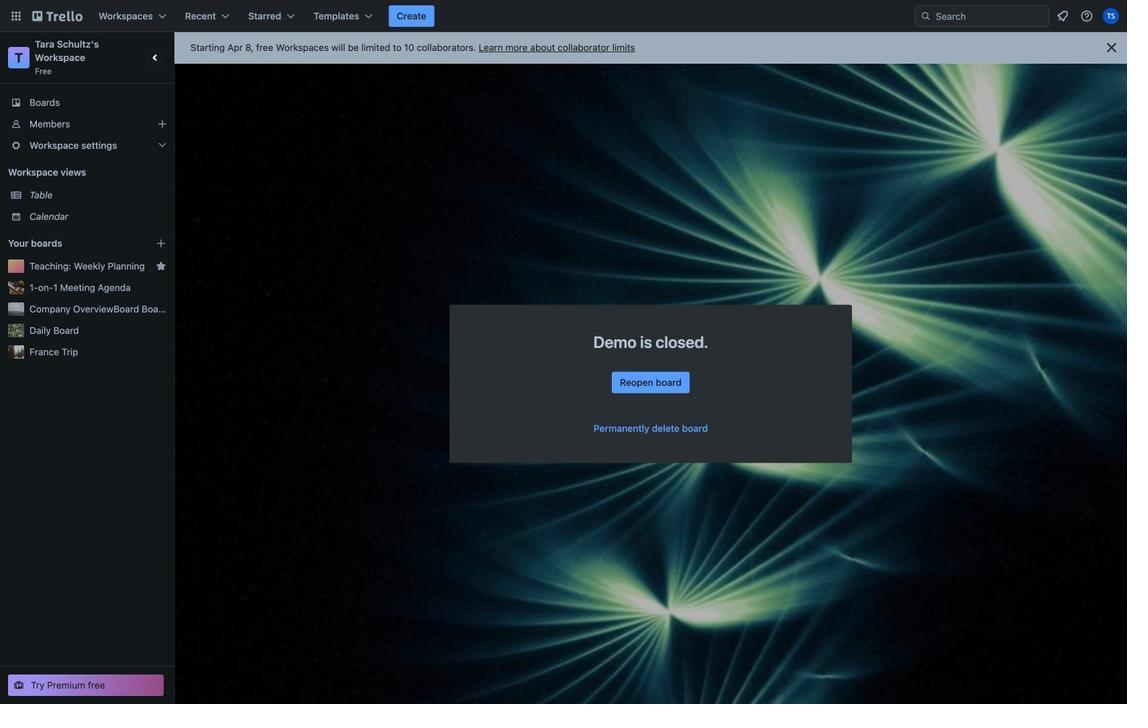 Task type: describe. For each thing, give the bounding box(es) containing it.
tara schultz (taraschultz7) image
[[1103, 8, 1119, 24]]

add board image
[[156, 238, 166, 249]]

primary element
[[0, 0, 1127, 32]]

workspace navigation collapse icon image
[[146, 48, 165, 67]]

back to home image
[[32, 5, 83, 27]]

starred icon image
[[156, 261, 166, 272]]

open information menu image
[[1080, 9, 1094, 23]]

search image
[[920, 11, 931, 21]]



Task type: vqa. For each thing, say whether or not it's contained in the screenshot.
Workspace navigation collapse icon
yes



Task type: locate. For each thing, give the bounding box(es) containing it.
0 notifications image
[[1055, 8, 1071, 24]]

Search field
[[915, 5, 1049, 27]]

your boards with 5 items element
[[8, 235, 136, 252]]



